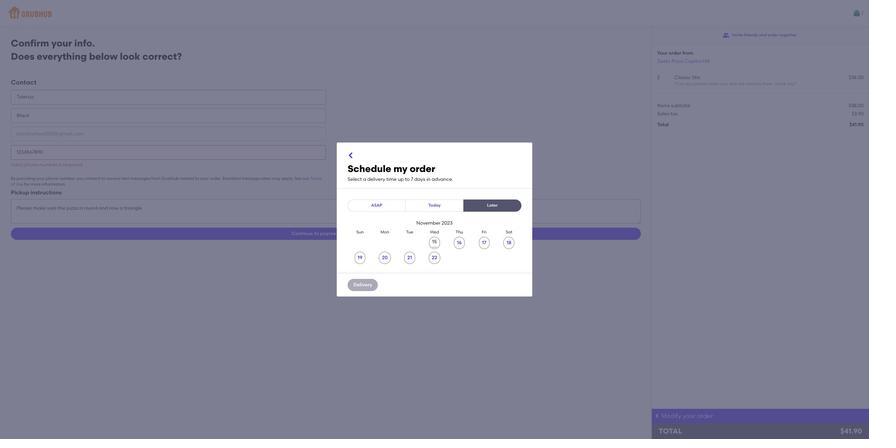 Task type: locate. For each thing, give the bounding box(es) containing it.
7
[[411, 176, 413, 182]]

2 $38.00 from the top
[[849, 103, 864, 108]]

is right number
[[58, 162, 62, 168]]

1 vertical spatial you
[[77, 176, 84, 181]]

order up pizza
[[669, 50, 681, 56]]

select
[[348, 176, 362, 182]]

1 horizontal spatial you
[[686, 82, 693, 86]]

0 vertical spatial phone
[[23, 162, 38, 168]]

contact
[[11, 79, 36, 86]]

confirm
[[11, 37, 49, 49]]

continue to payment method
[[292, 231, 360, 237]]

22
[[432, 255, 437, 261]]

instructions
[[31, 189, 62, 196]]

0 vertical spatial is
[[758, 82, 761, 86]]

21
[[407, 255, 412, 261]]

1 vertical spatial from
[[151, 176, 160, 181]]

below
[[89, 50, 118, 62]]

information.
[[42, 182, 66, 187]]

total down sales
[[657, 122, 669, 128]]

order up days on the top of the page
[[410, 163, 435, 175]]

1 vertical spatial $38.00
[[849, 103, 864, 108]]

22 button
[[429, 252, 440, 264]]

pickup instructions
[[11, 189, 62, 196]]

1 " from the left
[[674, 82, 676, 86]]

0 horizontal spatial you
[[77, 176, 84, 181]]

0 horizontal spatial phone
[[23, 162, 38, 168]]

total
[[657, 122, 669, 128], [659, 427, 682, 436]]

number
[[39, 162, 57, 168]]

0 vertical spatial from
[[682, 50, 693, 56]]

you down classic stix
[[686, 82, 693, 86]]

fri
[[482, 230, 487, 235]]

order right and
[[768, 33, 779, 37]]

1 horizontal spatial "
[[795, 82, 797, 86]]

providing
[[17, 176, 35, 181]]

1 vertical spatial $41.90
[[840, 427, 862, 436]]

invite friends and order together button
[[723, 29, 797, 41]]

info.
[[74, 37, 95, 49]]

later button
[[463, 200, 521, 212]]

delivery
[[367, 176, 385, 182]]

order inside your order from zeeks pizza capitol hill
[[669, 50, 681, 56]]

1 vertical spatial is
[[58, 162, 62, 168]]

can
[[676, 82, 685, 86]]

total down modify
[[659, 427, 682, 436]]

cell
[[422, 237, 447, 249]]

there,
[[762, 82, 774, 86]]

$38.00 inside $38.00 " can you please make sure that the ranch is there, thank you! "
[[849, 75, 864, 80]]

order inside schedule my order select a delivery time up to 7 days in advance.
[[410, 163, 435, 175]]

continue
[[292, 231, 313, 237]]

modify
[[661, 412, 681, 420]]

people icon image
[[723, 32, 729, 39]]

sure
[[720, 82, 728, 86]]

you inside $38.00 " can you please make sure that the ranch is there, thank you! "
[[686, 82, 693, 86]]

pizza
[[672, 58, 683, 64]]

consent
[[85, 176, 100, 181]]

terms
[[310, 176, 322, 181]]

confirm your info. does everything below look correct?
[[11, 37, 182, 62]]

19
[[358, 255, 362, 261]]

from
[[682, 50, 693, 56], [151, 176, 160, 181]]

valid phone number is required
[[11, 162, 82, 168]]

a
[[363, 176, 366, 182]]

0 vertical spatial $38.00
[[849, 75, 864, 80]]

is left there,
[[758, 82, 761, 86]]

your up for more information.
[[36, 176, 45, 181]]

correct?
[[142, 50, 182, 62]]

sales tax
[[657, 111, 678, 117]]

your order from zeeks pizza capitol hill
[[657, 50, 710, 64]]

Phone telephone field
[[11, 145, 326, 160]]

today
[[428, 203, 441, 208]]

20 button
[[379, 252, 391, 264]]

required
[[63, 162, 82, 168]]

0 vertical spatial $41.90
[[850, 122, 864, 128]]

order.
[[210, 176, 221, 181]]

grubhub
[[161, 176, 179, 181]]

to left 7
[[405, 176, 410, 182]]

$3.90
[[852, 111, 864, 117]]

1 $38.00 from the top
[[849, 75, 864, 80]]

1 vertical spatial phone
[[46, 176, 58, 181]]

phone right valid
[[23, 162, 38, 168]]

0 vertical spatial you
[[686, 82, 693, 86]]

method
[[342, 231, 360, 237]]

" down classic
[[674, 82, 676, 86]]

standard
[[222, 176, 241, 181]]

hill
[[703, 58, 710, 64]]

you left "consent"
[[77, 176, 84, 181]]

2 " from the left
[[795, 82, 797, 86]]

" right thank
[[795, 82, 797, 86]]

0 horizontal spatial "
[[674, 82, 676, 86]]

1 horizontal spatial is
[[758, 82, 761, 86]]

from up zeeks pizza capitol hill "link"
[[682, 50, 693, 56]]

order
[[768, 33, 779, 37], [669, 50, 681, 56], [410, 163, 435, 175], [697, 412, 713, 420]]

main navigation navigation
[[0, 0, 869, 26]]

wed
[[430, 230, 439, 235]]

delivery button
[[348, 279, 378, 291]]

2
[[861, 10, 864, 16], [657, 75, 660, 80]]

zeeks
[[657, 58, 670, 64]]

"
[[674, 82, 676, 86], [795, 82, 797, 86]]

sat
[[506, 230, 512, 235]]

1 horizontal spatial from
[[682, 50, 693, 56]]

1 vertical spatial 2
[[657, 75, 660, 80]]

0 horizontal spatial is
[[58, 162, 62, 168]]

0 horizontal spatial from
[[151, 176, 160, 181]]

from inside your order from zeeks pizza capitol hill
[[682, 50, 693, 56]]

to left receive
[[101, 176, 105, 181]]

schedule my order select a delivery time up to 7 days in advance.
[[348, 163, 453, 182]]

phone up information.
[[46, 176, 58, 181]]

20
[[382, 255, 388, 261]]

your up the 'everything'
[[51, 37, 72, 49]]

1 horizontal spatial 2
[[861, 10, 864, 16]]

0 vertical spatial 2
[[861, 10, 864, 16]]

from left grubhub
[[151, 176, 160, 181]]

is
[[758, 82, 761, 86], [58, 162, 62, 168]]

you
[[686, 82, 693, 86], [77, 176, 84, 181]]

to left payment
[[314, 231, 319, 237]]



Task type: vqa. For each thing, say whether or not it's contained in the screenshot.
the bottom 2
yes



Task type: describe. For each thing, give the bounding box(es) containing it.
that
[[729, 82, 737, 86]]

to inside button
[[314, 231, 319, 237]]

mon
[[381, 230, 389, 235]]

thu
[[456, 230, 463, 235]]

17 button
[[479, 237, 489, 249]]

today button
[[405, 200, 464, 212]]

invite friends and order together
[[732, 33, 797, 37]]

sales
[[657, 111, 669, 117]]

apply.
[[281, 176, 293, 181]]

is inside $38.00 " can you please make sure that the ranch is there, thank you! "
[[758, 82, 761, 86]]

svg image
[[347, 151, 355, 160]]

valid phone number is required alert
[[11, 162, 82, 168]]

your
[[657, 50, 668, 56]]

for more information.
[[23, 182, 66, 187]]

1 vertical spatial total
[[659, 427, 682, 436]]

$38.00 for $38.00 " can you please make sure that the ranch is there, thank you! "
[[849, 75, 864, 80]]

more
[[31, 182, 41, 187]]

everything
[[37, 50, 87, 62]]

does
[[11, 50, 35, 62]]

order right modify
[[697, 412, 713, 420]]

$38.00 " can you please make sure that the ranch is there, thank you! "
[[674, 75, 864, 86]]

invite
[[732, 33, 743, 37]]

$38.00 for $38.00
[[849, 103, 864, 108]]

terms of use link
[[11, 176, 322, 187]]

ranch
[[746, 82, 757, 86]]

together
[[780, 33, 797, 37]]

continue to payment method button
[[11, 228, 641, 240]]

Last name text field
[[11, 109, 326, 123]]

0 vertical spatial total
[[657, 122, 669, 128]]

messages
[[130, 176, 150, 181]]

see
[[294, 176, 302, 181]]

up
[[398, 176, 404, 182]]

by
[[11, 176, 16, 181]]

and
[[759, 33, 767, 37]]

related
[[180, 176, 194, 181]]

later
[[487, 203, 498, 208]]

receive
[[106, 176, 121, 181]]

order inside button
[[768, 33, 779, 37]]

18
[[507, 240, 511, 246]]

you!
[[787, 82, 795, 86]]

zeeks pizza capitol hill link
[[657, 58, 710, 64]]

2 button
[[853, 7, 864, 19]]

time
[[386, 176, 397, 182]]

november
[[416, 220, 441, 226]]

by providing your phone number, you consent to receive text messages from grubhub related to your order. standard message rates may apply. see our
[[11, 176, 310, 181]]

your right modify
[[683, 412, 696, 420]]

items
[[657, 103, 670, 108]]

your left order.
[[200, 176, 209, 181]]

delivery
[[353, 282, 372, 288]]

to right related at the top left
[[195, 176, 199, 181]]

thank
[[775, 82, 786, 86]]

16 button
[[454, 237, 465, 249]]

2 inside button
[[861, 10, 864, 16]]

make
[[708, 82, 719, 86]]

rates
[[261, 176, 271, 181]]

to inside schedule my order select a delivery time up to 7 days in advance.
[[405, 176, 410, 182]]

advance.
[[432, 176, 453, 182]]

First name text field
[[11, 90, 326, 104]]

tue
[[406, 230, 413, 235]]

payment
[[320, 231, 341, 237]]

terms of use
[[11, 176, 322, 187]]

pickup
[[11, 189, 29, 196]]

the
[[738, 82, 745, 86]]

your inside confirm your info. does everything below look correct?
[[51, 37, 72, 49]]

my
[[394, 163, 407, 175]]

modify your order
[[661, 412, 713, 420]]

number,
[[59, 176, 76, 181]]

18 button
[[504, 237, 514, 249]]

valid
[[11, 162, 22, 168]]

for
[[24, 182, 30, 187]]

0 horizontal spatial 2
[[657, 75, 660, 80]]

use
[[16, 182, 23, 187]]

items subtotal
[[657, 103, 690, 108]]

message
[[242, 176, 260, 181]]

stix
[[692, 75, 700, 80]]

schedule
[[348, 163, 391, 175]]

Pickup instructions text field
[[11, 199, 641, 224]]

november 2023
[[416, 220, 453, 226]]

of
[[11, 182, 15, 187]]

friends
[[744, 33, 758, 37]]

subtotal
[[671, 103, 690, 108]]

1 horizontal spatial phone
[[46, 176, 58, 181]]

sun
[[356, 230, 364, 235]]

2023
[[442, 220, 453, 226]]

tax
[[671, 111, 678, 117]]

may
[[272, 176, 280, 181]]

19 button
[[355, 252, 365, 264]]

classic stix
[[674, 75, 700, 80]]

please
[[694, 82, 707, 86]]

our
[[303, 176, 309, 181]]

21 button
[[404, 252, 415, 264]]

asap button
[[348, 200, 406, 212]]



